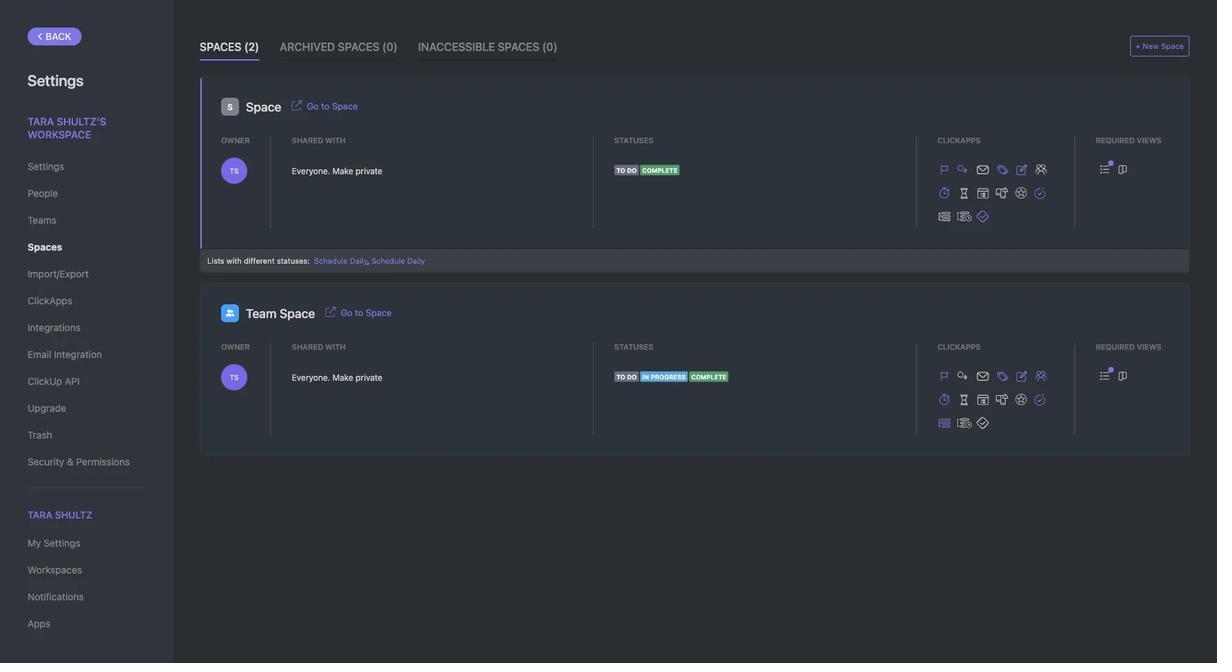 Task type: vqa. For each thing, say whether or not it's contained in the screenshot.
change
no



Task type: describe. For each thing, give the bounding box(es) containing it.
tara for tara shultz's workspace
[[28, 115, 54, 127]]

workspaces
[[28, 565, 82, 576]]

tara for tara shultz
[[28, 509, 52, 521]]

required for space
[[1096, 136, 1135, 145]]

space down ,
[[366, 308, 392, 318]]

spaces inside settings element
[[28, 241, 62, 253]]

go for space
[[307, 101, 319, 111]]

2 vertical spatial settings
[[44, 538, 80, 549]]

workspace
[[28, 128, 91, 141]]

trash
[[28, 429, 52, 441]]

owner for space
[[221, 136, 250, 145]]

notifications
[[28, 591, 84, 603]]

1 daily from the left
[[350, 256, 367, 265]]

clickup api
[[28, 376, 80, 387]]

lists with different statuses: schedule daily , schedule daily
[[207, 256, 425, 265]]

0 vertical spatial settings
[[28, 71, 84, 89]]

everyone. for space
[[292, 166, 330, 176]]

required views for space
[[1096, 136, 1162, 145]]

ts for space
[[230, 167, 239, 175]]

security & permissions link
[[28, 450, 144, 474]]

spaces link
[[28, 236, 144, 259]]

&
[[67, 456, 74, 468]]

go to space for space
[[307, 101, 358, 111]]

required views for team space
[[1096, 342, 1162, 351]]

ts button for space
[[221, 158, 250, 184]]

with for space
[[325, 136, 346, 145]]

space right team
[[280, 306, 315, 321]]

1 vertical spatial settings
[[28, 161, 64, 172]]

everyone. make private for space
[[292, 166, 382, 176]]

archived
[[280, 40, 335, 53]]

shultz
[[55, 509, 92, 521]]

team
[[246, 306, 277, 321]]

notifications link
[[28, 586, 144, 609]]

email integration
[[28, 349, 102, 360]]

shared with for space
[[292, 136, 346, 145]]

spaces right archived
[[338, 40, 379, 53]]

clickapps inside settings element
[[28, 295, 72, 307]]

tara shultz
[[28, 509, 92, 521]]

security
[[28, 456, 64, 468]]

trash link
[[28, 424, 144, 447]]

ts button for team space
[[221, 364, 250, 391]]

settings link
[[28, 155, 144, 178]]

0 vertical spatial complete
[[642, 167, 677, 174]]

with for team space
[[325, 342, 346, 351]]

2 daily from the left
[[407, 256, 425, 265]]

teams
[[28, 215, 56, 226]]

user group image
[[226, 310, 234, 317]]

team space
[[246, 306, 315, 321]]

security & permissions
[[28, 456, 130, 468]]

import/export link
[[28, 262, 144, 286]]

integration
[[54, 349, 102, 360]]

go to space link for space
[[307, 100, 358, 111]]

everyone. for team space
[[292, 373, 330, 382]]

space right new
[[1161, 42, 1184, 51]]

import/export
[[28, 268, 89, 280]]

go to space link for team space
[[341, 306, 392, 318]]

teams link
[[28, 209, 144, 232]]

1 schedule from the left
[[314, 256, 348, 265]]

integrations link
[[28, 316, 144, 340]]

make for space
[[333, 166, 353, 176]]

shared for space
[[292, 136, 323, 145]]

progress
[[651, 373, 686, 380]]

upgrade
[[28, 403, 66, 414]]

people link
[[28, 182, 144, 205]]

apps link
[[28, 612, 144, 636]]

back
[[45, 31, 71, 42]]

ts for team space
[[230, 373, 239, 381]]

private for space
[[356, 166, 382, 176]]

+
[[1136, 42, 1141, 51]]

apps
[[28, 618, 50, 630]]

clickapps for space
[[937, 136, 981, 145]]

lists
[[207, 256, 224, 265]]



Task type: locate. For each thing, give the bounding box(es) containing it.
ts
[[230, 167, 239, 175], [230, 373, 239, 381]]

clickapps link
[[28, 289, 144, 313]]

1 vertical spatial everyone.
[[292, 373, 330, 382]]

clickapps
[[937, 136, 981, 145], [28, 295, 72, 307], [937, 342, 981, 351]]

+ new space
[[1136, 42, 1184, 51]]

0 vertical spatial do
[[627, 167, 637, 174]]

0 vertical spatial make
[[333, 166, 353, 176]]

go down archived
[[307, 101, 319, 111]]

1 horizontal spatial go
[[341, 308, 352, 318]]

1 vertical spatial go to space link
[[341, 306, 392, 318]]

1 horizontal spatial schedule
[[372, 256, 405, 265]]

my
[[28, 538, 41, 549]]

2 statuses from the top
[[614, 342, 653, 351]]

1 horizontal spatial complete
[[691, 373, 726, 380]]

my settings link
[[28, 532, 144, 555]]

1 vertical spatial statuses
[[614, 342, 653, 351]]

my settings
[[28, 538, 80, 549]]

2 everyone. from the top
[[292, 373, 330, 382]]

email integration link
[[28, 343, 144, 366]]

required
[[1096, 136, 1135, 145], [1096, 342, 1135, 351]]

0 horizontal spatial (0)
[[382, 40, 398, 53]]

schedule right ,
[[372, 256, 405, 265]]

0 vertical spatial statuses
[[614, 136, 653, 145]]

statuses up in
[[614, 342, 653, 351]]

(0)
[[382, 40, 398, 53], [542, 40, 558, 53]]

1 vertical spatial ts button
[[221, 364, 250, 391]]

1 statuses from the top
[[614, 136, 653, 145]]

everyone. make private
[[292, 166, 382, 176], [292, 373, 382, 382]]

upgrade link
[[28, 397, 144, 420]]

spaces left (2) at the top of the page
[[200, 40, 241, 53]]

2 shared from the top
[[292, 342, 323, 351]]

,
[[367, 256, 369, 265]]

1 vertical spatial required
[[1096, 342, 1135, 351]]

settings down back link
[[28, 71, 84, 89]]

1 vertical spatial with
[[226, 256, 242, 265]]

2 vertical spatial with
[[325, 342, 346, 351]]

inaccessible spaces (0)
[[418, 40, 558, 53]]

go to space for team space
[[341, 308, 392, 318]]

settings
[[28, 71, 84, 89], [28, 161, 64, 172], [44, 538, 80, 549]]

spaces (2)
[[200, 40, 259, 53]]

1 vertical spatial go to space
[[341, 308, 392, 318]]

required views
[[1096, 136, 1162, 145], [1096, 342, 1162, 351]]

0 vertical spatial private
[[356, 166, 382, 176]]

owner for team space
[[221, 342, 250, 351]]

tara up the my
[[28, 509, 52, 521]]

1 do from the top
[[627, 167, 637, 174]]

1 views from the top
[[1137, 136, 1162, 145]]

0 vertical spatial go to space
[[307, 101, 358, 111]]

inaccessible
[[418, 40, 495, 53]]

0 vertical spatial everyone. make private
[[292, 166, 382, 176]]

space down (2) at the top of the page
[[246, 99, 281, 114]]

statuses for space
[[614, 136, 653, 145]]

(0) for inaccessible spaces (0)
[[542, 40, 558, 53]]

settings right the my
[[44, 538, 80, 549]]

archived spaces (0)
[[280, 40, 398, 53]]

2 ts from the top
[[230, 373, 239, 381]]

tara up "workspace"
[[28, 115, 54, 127]]

new
[[1143, 42, 1159, 51]]

space
[[1161, 42, 1184, 51], [246, 99, 281, 114], [332, 101, 358, 111], [280, 306, 315, 321], [366, 308, 392, 318]]

0 vertical spatial ts
[[230, 167, 239, 175]]

tara
[[28, 115, 54, 127], [28, 509, 52, 521]]

0 vertical spatial tara
[[28, 115, 54, 127]]

api
[[65, 376, 80, 387]]

go to space
[[307, 101, 358, 111], [341, 308, 392, 318]]

email
[[28, 349, 51, 360]]

0 vertical spatial required views
[[1096, 136, 1162, 145]]

2 make from the top
[[333, 373, 353, 382]]

make
[[333, 166, 353, 176], [333, 373, 353, 382]]

1 required from the top
[[1096, 136, 1135, 145]]

1 vertical spatial make
[[333, 373, 353, 382]]

with
[[325, 136, 346, 145], [226, 256, 242, 265], [325, 342, 346, 351]]

2 owner from the top
[[221, 342, 250, 351]]

ts button
[[221, 158, 250, 184], [221, 364, 250, 391]]

1 owner from the top
[[221, 136, 250, 145]]

1 vertical spatial go
[[341, 308, 352, 318]]

1 horizontal spatial daily
[[407, 256, 425, 265]]

integrations
[[28, 322, 81, 333]]

2 ts button from the top
[[221, 364, 250, 391]]

2 private from the top
[[356, 373, 382, 382]]

shared with
[[292, 136, 346, 145], [292, 342, 346, 351]]

1 everyone. make private from the top
[[292, 166, 382, 176]]

0 vertical spatial owner
[[221, 136, 250, 145]]

go to space down ,
[[341, 308, 392, 318]]

do for complete
[[627, 167, 637, 174]]

go to space link down archived spaces (0)
[[307, 100, 358, 111]]

0 vertical spatial go to space link
[[307, 100, 358, 111]]

1 tara from the top
[[28, 115, 54, 127]]

workspaces link
[[28, 559, 144, 582]]

2 tara from the top
[[28, 509, 52, 521]]

0 vertical spatial everyone.
[[292, 166, 330, 176]]

(0) for archived spaces (0)
[[382, 40, 398, 53]]

1 private from the top
[[356, 166, 382, 176]]

2 schedule from the left
[[372, 256, 405, 265]]

to do in progress complete
[[616, 373, 726, 380]]

1 vertical spatial tara
[[28, 509, 52, 521]]

0 vertical spatial required
[[1096, 136, 1135, 145]]

complete
[[642, 167, 677, 174], [691, 373, 726, 380]]

2 shared with from the top
[[292, 342, 346, 351]]

1 horizontal spatial (0)
[[542, 40, 558, 53]]

2 everyone. make private from the top
[[292, 373, 382, 382]]

1 ts button from the top
[[221, 158, 250, 184]]

0 horizontal spatial schedule
[[314, 256, 348, 265]]

statuses:
[[277, 256, 310, 265]]

1 shared with from the top
[[292, 136, 346, 145]]

2 do from the top
[[627, 373, 637, 380]]

everyone. make private for team space
[[292, 373, 382, 382]]

go to space link
[[307, 100, 358, 111], [341, 306, 392, 318]]

go for team space
[[341, 308, 352, 318]]

0 vertical spatial ts button
[[221, 158, 250, 184]]

go to space down archived spaces (0)
[[307, 101, 358, 111]]

space down archived spaces (0)
[[332, 101, 358, 111]]

tara shultz's workspace
[[28, 115, 106, 141]]

statuses for team space
[[614, 342, 653, 351]]

1 vertical spatial everyone. make private
[[292, 373, 382, 382]]

permissions
[[76, 456, 130, 468]]

shared
[[292, 136, 323, 145], [292, 342, 323, 351]]

everyone.
[[292, 166, 330, 176], [292, 373, 330, 382]]

0 vertical spatial shared
[[292, 136, 323, 145]]

views for space
[[1137, 136, 1162, 145]]

settings up the people
[[28, 161, 64, 172]]

go to space link down ,
[[341, 306, 392, 318]]

1 vertical spatial required views
[[1096, 342, 1162, 351]]

1 vertical spatial do
[[627, 373, 637, 380]]

0 horizontal spatial daily
[[350, 256, 367, 265]]

settings element
[[0, 0, 172, 663]]

go down the lists with different statuses: schedule daily , schedule daily
[[341, 308, 352, 318]]

1 vertical spatial views
[[1137, 342, 1162, 351]]

to do complete
[[616, 167, 677, 174]]

0 vertical spatial views
[[1137, 136, 1162, 145]]

in
[[642, 373, 649, 380]]

1 vertical spatial shared
[[292, 342, 323, 351]]

daily right statuses: at the left
[[350, 256, 367, 265]]

2 required from the top
[[1096, 342, 1135, 351]]

tara inside tara shultz's workspace
[[28, 115, 54, 127]]

owner
[[221, 136, 250, 145], [221, 342, 250, 351]]

spaces down teams
[[28, 241, 62, 253]]

1 vertical spatial ts
[[230, 373, 239, 381]]

views for team space
[[1137, 342, 1162, 351]]

0 horizontal spatial go
[[307, 101, 319, 111]]

1 vertical spatial private
[[356, 373, 382, 382]]

people
[[28, 188, 58, 199]]

to
[[321, 101, 330, 111], [616, 167, 625, 174], [355, 308, 363, 318], [616, 373, 625, 380]]

schedule
[[314, 256, 348, 265], [372, 256, 405, 265]]

1 vertical spatial clickapps
[[28, 295, 72, 307]]

1 vertical spatial shared with
[[292, 342, 346, 351]]

2 required views from the top
[[1096, 342, 1162, 351]]

1 ts from the top
[[230, 167, 239, 175]]

daily right ,
[[407, 256, 425, 265]]

schedule left ,
[[314, 256, 348, 265]]

0 vertical spatial with
[[325, 136, 346, 145]]

0 vertical spatial clickapps
[[937, 136, 981, 145]]

1 shared from the top
[[292, 136, 323, 145]]

go
[[307, 101, 319, 111], [341, 308, 352, 318]]

shultz's
[[57, 115, 106, 127]]

clickup
[[28, 376, 62, 387]]

back link
[[28, 28, 82, 45]]

1 make from the top
[[333, 166, 353, 176]]

0 vertical spatial go
[[307, 101, 319, 111]]

required for team space
[[1096, 342, 1135, 351]]

spaces
[[200, 40, 241, 53], [338, 40, 379, 53], [498, 40, 539, 53], [28, 241, 62, 253]]

private
[[356, 166, 382, 176], [356, 373, 382, 382]]

1 everyone. from the top
[[292, 166, 330, 176]]

private for team space
[[356, 373, 382, 382]]

make for team space
[[333, 373, 353, 382]]

0 vertical spatial shared with
[[292, 136, 346, 145]]

2 views from the top
[[1137, 342, 1162, 351]]

2 (0) from the left
[[542, 40, 558, 53]]

statuses up to do complete
[[614, 136, 653, 145]]

1 (0) from the left
[[382, 40, 398, 53]]

clickup api link
[[28, 370, 144, 393]]

shared with for team space
[[292, 342, 346, 351]]

shared for team space
[[292, 342, 323, 351]]

1 required views from the top
[[1096, 136, 1162, 145]]

spaces right inaccessible
[[498, 40, 539, 53]]

statuses
[[614, 136, 653, 145], [614, 342, 653, 351]]

1 vertical spatial owner
[[221, 342, 250, 351]]

0 horizontal spatial complete
[[642, 167, 677, 174]]

different
[[244, 256, 275, 265]]

do
[[627, 167, 637, 174], [627, 373, 637, 380]]

1 vertical spatial complete
[[691, 373, 726, 380]]

2 vertical spatial clickapps
[[937, 342, 981, 351]]

views
[[1137, 136, 1162, 145], [1137, 342, 1162, 351]]

daily
[[350, 256, 367, 265], [407, 256, 425, 265]]

do for in
[[627, 373, 637, 380]]

(2)
[[244, 40, 259, 53]]

clickapps for team space
[[937, 342, 981, 351]]



